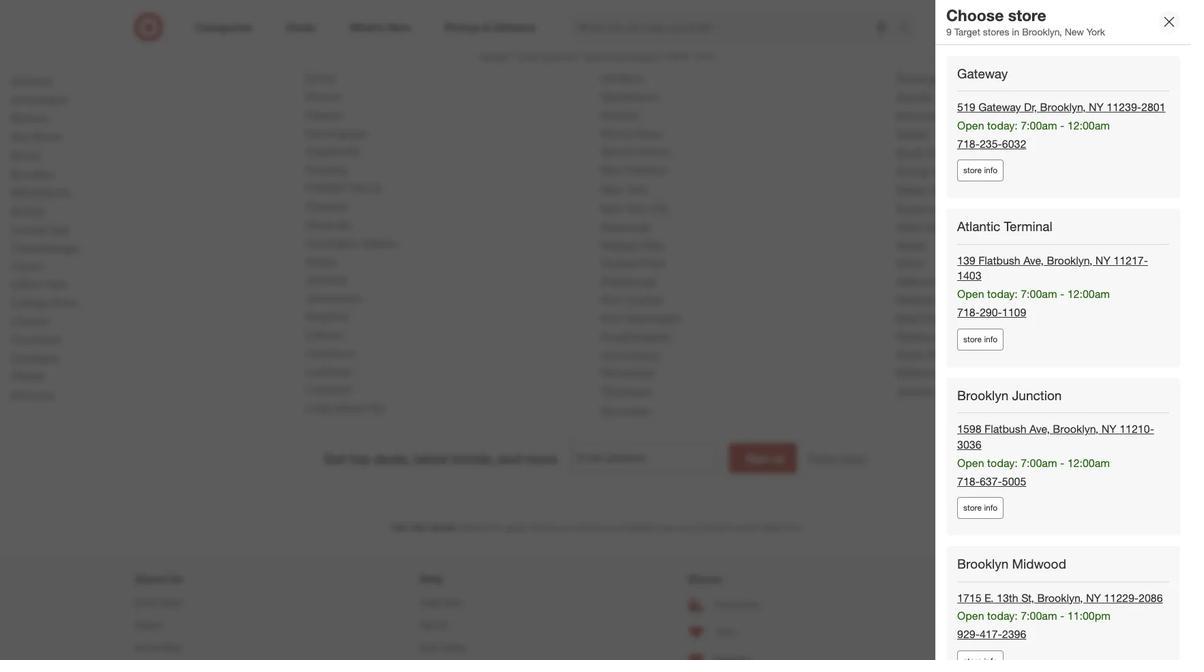 Task type: vqa. For each thing, say whether or not it's contained in the screenshot.
- related to Brooklyn Junction
yes



Task type: describe. For each thing, give the bounding box(es) containing it.
store inside target stores in new york target / find a store / store directory / new york
[[550, 48, 575, 62]]

in inside target stores in new york target / find a store / store directory / new york
[[605, 17, 622, 42]]

syracuse
[[897, 202, 942, 215]]

amherst
[[11, 74, 52, 88]]

1715 e. 13th st, brooklyn, ny 11229-2086 open today: 7:00am - 11:00pm 929-417-2396
[[958, 591, 1164, 641]]

rochester
[[601, 404, 652, 418]]

11229-
[[1105, 591, 1139, 605]]

1 / from the left
[[511, 48, 515, 62]]

1 vertical spatial help
[[444, 597, 461, 608]]

buffalo link
[[11, 205, 45, 218]]

saratoga springs link
[[897, 72, 981, 85]]

liverpool link
[[306, 383, 351, 397]]

7:00am for brooklyn junction
[[1021, 456, 1058, 470]]

target up target link
[[475, 17, 533, 42]]

7:00am inside 1715 e. 13th st, brooklyn, ny 11229-2086 open today: 7:00am - 11:00pm 929-417-2396
[[1021, 609, 1058, 623]]

levittown
[[306, 365, 353, 378]]

copiague
[[11, 351, 58, 365]]

2801
[[1142, 100, 1166, 114]]

bay
[[11, 129, 30, 143]]

park inside medford middletown monroe mount kisco mount vernon new hartford new york new york city newburgh niagara falls orchard park plattsburgh port chester port washington poughkeepsie queensbury rensselaer riverhead rochester
[[644, 257, 666, 270]]

sign up button
[[729, 444, 797, 474]]

235-
[[980, 137, 1003, 150]]

policy
[[842, 453, 867, 464]]

2 / from the left
[[578, 48, 581, 62]]

today: inside 1715 e. 13th st, brooklyn, ny 11229-2086 open today: 7:00am - 11:00pm 929-417-2396
[[988, 609, 1018, 623]]

gateway inside 519 gateway dr, brooklyn, ny 11239-2801 open today: 7:00am - 12:00am 718-235-6032
[[979, 100, 1022, 114]]

target.com
[[762, 523, 802, 533]]

info for atlantic
[[985, 334, 998, 344]]

290-
[[980, 306, 1003, 319]]

elmira link
[[306, 72, 336, 85]]

about target
[[135, 597, 181, 608]]

lawrence
[[306, 346, 354, 360]]

chester
[[625, 293, 664, 307]]

commack link
[[11, 333, 61, 346]]

may
[[659, 523, 674, 533]]

flatbush for atlantic
[[979, 253, 1021, 267]]

brooklyn, for gateway
[[1041, 100, 1086, 114]]

718- inside 519 gateway dr, brooklyn, ny 11239-2801 open today: 7:00am - 12:00am 718-235-6032
[[958, 137, 980, 150]]

choose store dialog
[[936, 0, 1192, 660]]

brooklyn inside amherst amsterdam batavia bay shore bronx brooklyn brooklyn buffalo central islip cheektowaga cicero clifton park college point colonie commack copiague depew elmhurst
[[11, 168, 54, 182]]

open for gateway
[[958, 119, 985, 132]]

*
[[390, 521, 393, 529]]

rensselaer
[[601, 367, 656, 380]]

newburgh
[[601, 220, 652, 234]]

store info for brooklyn
[[964, 503, 998, 513]]

clinic link
[[688, 618, 773, 646]]

south
[[897, 146, 925, 160]]

track orders
[[420, 643, 466, 653]]

central islip link
[[11, 223, 69, 237]]

riverhead
[[601, 385, 651, 399]]

ave, for terminal
[[1024, 253, 1044, 267]]

vary
[[676, 523, 692, 533]]

store inside target stores in new york target / find a store / store directory / new york
[[584, 48, 610, 62]]

3036
[[958, 438, 982, 452]]

store info for atlantic
[[964, 334, 998, 344]]

us
[[169, 572, 183, 586]]

by
[[694, 523, 703, 533]]

levittown link
[[306, 365, 353, 378]]

find a store link
[[688, 591, 773, 618]]

brooklyn
[[11, 186, 69, 200]]

huntington
[[306, 237, 360, 250]]

port washington link
[[601, 312, 682, 325]]

medford
[[601, 72, 643, 85]]

718-290-1109 link
[[958, 306, 1027, 319]]

south setauket link
[[897, 146, 972, 160]]

white
[[897, 348, 925, 362]]

ithaca link
[[306, 255, 336, 268]]

today: for atlantic terminal
[[988, 287, 1018, 301]]

latham
[[306, 328, 343, 342]]

brooklyn for brooklyn junction
[[958, 387, 1009, 403]]

apply.
[[506, 523, 527, 533]]

sayville link
[[897, 90, 934, 104]]

store info link for atlantic
[[958, 329, 1004, 351]]

ny inside 1715 e. 13th st, brooklyn, ny 11229-2086 open today: 7:00am - 11:00pm 929-417-2396
[[1087, 591, 1102, 605]]

watertown link
[[897, 275, 949, 289]]

sign up
[[746, 452, 786, 466]]

atlantic terminal link
[[958, 219, 1056, 235]]

hicksville
[[306, 218, 352, 232]]

elmont link
[[306, 90, 340, 104]]

news
[[135, 643, 155, 653]]

2396
[[1003, 628, 1027, 641]]

today: for gateway
[[988, 119, 1018, 132]]

careers
[[135, 620, 164, 630]]

offer
[[410, 523, 428, 533]]

7:00am for atlantic terminal
[[1021, 287, 1058, 301]]

availability
[[619, 523, 657, 533]]

* see offer details. restrictions apply. pricing, promotions and availability may vary by location and at target.com
[[390, 521, 802, 533]]

farmingdale link
[[306, 127, 366, 140]]

park inside amherst amsterdam batavia bay shore bronx brooklyn brooklyn buffalo central islip cheektowaga cicero clifton park college point colonie commack copiague depew elmhurst
[[46, 278, 68, 291]]

1 vertical spatial find
[[716, 600, 731, 610]]

ny for atlantic terminal
[[1096, 253, 1111, 267]]

new york city button
[[601, 201, 670, 217]]

jamaica
[[306, 273, 347, 287]]

point
[[51, 296, 76, 310]]

- inside 1715 e. 13th st, brooklyn, ny 11229-2086 open today: 7:00am - 11:00pm 929-417-2396
[[1061, 609, 1065, 623]]

restrictions
[[461, 523, 504, 533]]

- for gateway
[[1061, 119, 1065, 132]]

brooklyn, inside 1715 e. 13th st, brooklyn, ny 11229-2086 open today: 7:00am - 11:00pm 929-417-2396
[[1038, 591, 1084, 605]]

schenectady button
[[897, 109, 961, 124]]

ithaca
[[306, 255, 336, 268]]

brooklyn for brooklyn midwood
[[958, 556, 1009, 572]]

target inside choose store 9 target stores in brooklyn, new york
[[955, 26, 981, 37]]

target left circle
[[982, 600, 1004, 610]]

vestal link
[[897, 238, 926, 252]]

1598
[[958, 422, 982, 436]]

store for gateway
[[964, 165, 982, 176]]

jamaica link
[[306, 273, 347, 287]]

west nyack link
[[897, 312, 954, 325]]

jamestown link
[[306, 291, 362, 305]]

cicero
[[11, 260, 43, 273]]

718-235-6032 link
[[958, 137, 1027, 150]]

elmont
[[306, 90, 340, 104]]

target left find a store link
[[479, 48, 508, 62]]

637-
[[980, 475, 1003, 488]]

12:00am for atlantic terminal
[[1068, 287, 1111, 301]]

queensbury
[[601, 348, 661, 362]]

2 horizontal spatial and
[[736, 523, 750, 533]]

sign
[[746, 452, 769, 466]]

open for brooklyn junction
[[958, 456, 985, 470]]

college point link
[[11, 296, 76, 310]]

medford middletown monroe mount kisco mount vernon new hartford new york new york city newburgh niagara falls orchard park plattsburgh port chester port washington poughkeepsie queensbury rensselaer riverhead rochester
[[601, 72, 682, 418]]

buffalo
[[11, 205, 45, 218]]

copiague link
[[11, 351, 58, 365]]

12:00am for gateway
[[1068, 119, 1111, 132]]

college
[[11, 296, 48, 310]]

2 port from the top
[[601, 312, 622, 325]]

amsterdam link
[[11, 93, 67, 106]]

get top deals, latest trends, and more.
[[325, 451, 560, 466]]

ave, for junction
[[1030, 422, 1050, 436]]

brooklyn, for brooklyn junction
[[1054, 422, 1099, 436]]

target stores in new york target / find a store / store directory / new york
[[475, 17, 717, 62]]



Task type: locate. For each thing, give the bounding box(es) containing it.
ny left 11210-
[[1102, 422, 1117, 436]]

cheektowaga
[[11, 241, 78, 255]]

- down 1598 flatbush ave, brooklyn, ny 11210- 3036 link
[[1061, 456, 1065, 470]]

718- inside 1598 flatbush ave, brooklyn, ny 11210- 3036 open today: 7:00am - 12:00am 718-637-5005
[[958, 475, 980, 488]]

1 vertical spatial gateway
[[979, 100, 1022, 114]]

mount kisco link
[[601, 127, 663, 140]]

0 horizontal spatial city
[[366, 401, 385, 415]]

2 info from the top
[[985, 334, 998, 344]]

ave, inside 1598 flatbush ave, brooklyn, ny 11210- 3036 open today: 7:00am - 12:00am 718-637-5005
[[1030, 422, 1050, 436]]

mount down mount kisco link
[[601, 145, 633, 159]]

1 horizontal spatial park
[[644, 257, 666, 270]]

1 vertical spatial store info link
[[958, 329, 1004, 351]]

long island city link
[[306, 401, 385, 415]]

ave, down junction at bottom right
[[1030, 422, 1050, 436]]

7:00am down the dr,
[[1021, 119, 1058, 132]]

store info down "235-" in the right of the page
[[964, 165, 998, 176]]

port down port chester link
[[601, 312, 622, 325]]

1 horizontal spatial city
[[651, 202, 670, 215]]

ave,
[[1024, 253, 1044, 267], [1030, 422, 1050, 436]]

11210-
[[1120, 422, 1155, 436]]

1 store info link from the top
[[958, 160, 1004, 182]]

open down 519
[[958, 119, 985, 132]]

12:00am inside 1598 flatbush ave, brooklyn, ny 11210- 3036 open today: 7:00am - 12:00am 718-637-5005
[[1068, 456, 1111, 470]]

0 vertical spatial island
[[931, 184, 960, 197]]

and left the at
[[736, 523, 750, 533]]

12:00am down 519 gateway dr, brooklyn, ny 11239-2801 link
[[1068, 119, 1111, 132]]

island down liverpool link on the bottom of the page
[[334, 401, 363, 415]]

today: inside 519 gateway dr, brooklyn, ny 11239-2801 open today: 7:00am - 12:00am 718-235-6032
[[988, 119, 1018, 132]]

What can we help you find? suggestions appear below search field
[[569, 12, 901, 42]]

brooklyn, inside choose store 9 target stores in brooklyn, new york
[[1023, 26, 1063, 37]]

blog
[[165, 643, 182, 653]]

0 vertical spatial park
[[644, 257, 666, 270]]

open inside 1715 e. 13th st, brooklyn, ny 11229-2086 open today: 7:00am - 11:00pm 929-417-2396
[[958, 609, 985, 623]]

3 7:00am from the top
[[1021, 456, 1058, 470]]

middletown
[[601, 90, 658, 104]]

929-
[[958, 628, 980, 641]]

city inside elmira elmont fairport farmingdale fayetteville flushing forest hills freeport hicksville huntington station ithaca jamaica jamestown kingston latham lawrence levittown liverpool long island city
[[366, 401, 385, 415]]

4 - from the top
[[1061, 609, 1065, 623]]

0 horizontal spatial island
[[334, 401, 363, 415]]

1 vertical spatial a
[[734, 600, 738, 610]]

4 7:00am from the top
[[1021, 609, 1058, 623]]

3 store info link from the top
[[958, 498, 1004, 519]]

open down 3036
[[958, 456, 985, 470]]

1 vertical spatial brooklyn
[[958, 387, 1009, 403]]

hartford
[[626, 163, 667, 177]]

store for brooklyn junction
[[964, 503, 982, 513]]

2 vertical spatial store info
[[964, 503, 998, 513]]

2 vertical spatial 718-
[[958, 475, 980, 488]]

0 vertical spatial help
[[420, 572, 443, 586]]

ny inside 519 gateway dr, brooklyn, ny 11239-2801 open today: 7:00am - 12:00am 718-235-6032
[[1089, 100, 1104, 114]]

flatbush right 139 at the top right of the page
[[979, 253, 1021, 267]]

3 today: from the top
[[988, 456, 1018, 470]]

store left store directory link on the top
[[550, 48, 575, 62]]

3 - from the top
[[1061, 456, 1065, 470]]

info down 290-
[[985, 334, 998, 344]]

flatbush
[[979, 253, 1021, 267], [985, 422, 1027, 436]]

valley stream link
[[897, 220, 962, 234]]

12:00am inside 519 gateway dr, brooklyn, ny 11239-2801 open today: 7:00am - 12:00am 718-235-6032
[[1068, 119, 1111, 132]]

amherst amsterdam batavia bay shore bronx brooklyn brooklyn buffalo central islip cheektowaga cicero clifton park college point colonie commack copiague depew elmhurst
[[11, 74, 78, 402]]

clifton park link
[[11, 278, 68, 291]]

0 vertical spatial ave,
[[1024, 253, 1044, 267]]

today: up "718-637-5005" link at bottom
[[988, 456, 1018, 470]]

store down 290-
[[964, 334, 982, 344]]

1 horizontal spatial help
[[444, 597, 461, 608]]

7:00am down st,
[[1021, 609, 1058, 623]]

plattsburgh link
[[601, 275, 658, 289]]

ny up 11:00pm
[[1087, 591, 1102, 605]]

brooklyn junction
[[958, 387, 1062, 403]]

1 horizontal spatial store
[[740, 600, 760, 610]]

3 718- from the top
[[958, 475, 980, 488]]

0 horizontal spatial and
[[498, 451, 521, 466]]

718-637-5005 link
[[958, 475, 1027, 488]]

choose
[[947, 5, 1004, 25]]

valley
[[932, 164, 960, 178], [897, 220, 924, 234]]

12:00am down 139 flatbush ave, brooklyn, ny 11217- 1403 link
[[1068, 287, 1111, 301]]

vestal
[[897, 238, 926, 252]]

1 vertical spatial flatbush
[[985, 422, 1027, 436]]

0 vertical spatial port
[[601, 293, 622, 307]]

york inside choose store 9 target stores in brooklyn, new york
[[1087, 26, 1106, 37]]

store inside choose store 9 target stores in brooklyn, new york
[[1009, 5, 1047, 25]]

ny left 11217-
[[1096, 253, 1111, 267]]

2 open from the top
[[958, 287, 985, 301]]

selden
[[897, 128, 931, 141]]

orchard park link
[[601, 257, 666, 270]]

poughkeepsie
[[601, 330, 671, 344]]

poughkeepsie link
[[601, 330, 671, 344]]

open for atlantic terminal
[[958, 287, 985, 301]]

elmira elmont fairport farmingdale fayetteville flushing forest hills freeport hicksville huntington station ithaca jamaica jamestown kingston latham lawrence levittown liverpool long island city
[[306, 72, 397, 415]]

- down 139 flatbush ave, brooklyn, ny 11217- 1403 link
[[1061, 287, 1065, 301]]

find up clinic
[[716, 600, 731, 610]]

0 vertical spatial city
[[651, 202, 670, 215]]

1 vertical spatial store
[[740, 600, 760, 610]]

brooklyn, inside 519 gateway dr, brooklyn, ny 11239-2801 open today: 7:00am - 12:00am 718-235-6032
[[1041, 100, 1086, 114]]

valley up vestal link
[[897, 220, 924, 234]]

park up point
[[46, 278, 68, 291]]

4 today: from the top
[[988, 609, 1018, 623]]

brooklyn, inside 139 flatbush ave, brooklyn, ny 11217- 1403 open today: 7:00am - 12:00am 718-290-1109
[[1047, 253, 1093, 267]]

syracuse link
[[897, 202, 942, 215]]

1 vertical spatial port
[[601, 312, 622, 325]]

store info down '637-'
[[964, 503, 998, 513]]

today: up 718-235-6032 'link'
[[988, 119, 1018, 132]]

1 horizontal spatial stores
[[688, 572, 722, 586]]

park down "falls"
[[644, 257, 666, 270]]

station
[[363, 237, 397, 250]]

bay shore link
[[11, 129, 62, 143]]

1 horizontal spatial a
[[734, 600, 738, 610]]

1 12:00am from the top
[[1068, 119, 1111, 132]]

gateway up 519
[[958, 65, 1008, 81]]

choose store 9 target stores in brooklyn, new york
[[947, 5, 1106, 37]]

7:00am up 5005
[[1021, 456, 1058, 470]]

ny inside 139 flatbush ave, brooklyn, ny 11217- 1403 open today: 7:00am - 12:00am 718-290-1109
[[1096, 253, 1111, 267]]

services
[[955, 572, 999, 586]]

1 - from the top
[[1061, 119, 1065, 132]]

brooklyn, for atlantic terminal
[[1047, 253, 1093, 267]]

- inside 519 gateway dr, brooklyn, ny 11239-2801 open today: 7:00am - 12:00am 718-235-6032
[[1061, 119, 1065, 132]]

- down 1715 e. 13th st, brooklyn, ny 11229-2086 link
[[1061, 609, 1065, 623]]

0 vertical spatial info
[[985, 165, 998, 176]]

1 horizontal spatial valley
[[932, 164, 960, 178]]

1 horizontal spatial /
[[578, 48, 581, 62]]

a up clinic link
[[734, 600, 738, 610]]

0 horizontal spatial valley
[[897, 220, 924, 234]]

store info link down 290-
[[958, 329, 1004, 351]]

store up stores
[[1009, 5, 1047, 25]]

kisco
[[636, 127, 663, 140]]

519 gateway dr, brooklyn, ny 11239-2801 open today: 7:00am - 12:00am 718-235-6032
[[958, 100, 1166, 150]]

target help link
[[420, 591, 506, 614]]

1 vertical spatial stores
[[688, 572, 722, 586]]

city up top
[[366, 401, 385, 415]]

ny for brooklyn junction
[[1102, 422, 1117, 436]]

find inside target stores in new york target / find a store / store directory / new york
[[518, 48, 538, 62]]

1 about from the top
[[135, 572, 166, 586]]

0 vertical spatial store info
[[964, 165, 998, 176]]

718- down 519
[[958, 137, 980, 150]]

today: up 718-290-1109 link
[[988, 287, 1018, 301]]

store info link for brooklyn
[[958, 498, 1004, 519]]

1 vertical spatial store info
[[964, 334, 998, 344]]

0 horizontal spatial help
[[420, 572, 443, 586]]

0 vertical spatial about
[[135, 572, 166, 586]]

brooklyn
[[11, 168, 54, 182], [958, 387, 1009, 403], [958, 556, 1009, 572]]

a inside target stores in new york target / find a store / store directory / new york
[[542, 48, 547, 62]]

cicero link
[[11, 260, 43, 273]]

island inside elmira elmont fairport farmingdale fayetteville flushing forest hills freeport hicksville huntington station ithaca jamaica jamestown kingston latham lawrence levittown liverpool long island city
[[334, 401, 363, 415]]

0 horizontal spatial a
[[542, 48, 547, 62]]

1 vertical spatial island
[[334, 401, 363, 415]]

plattsburgh
[[601, 275, 658, 289]]

/ right target link
[[511, 48, 515, 62]]

7:00am inside 139 flatbush ave, brooklyn, ny 11217- 1403 open today: 7:00am - 12:00am 718-290-1109
[[1021, 287, 1058, 301]]

ny left 11239-
[[1089, 100, 1104, 114]]

today: inside 139 flatbush ave, brooklyn, ny 11217- 1403 open today: 7:00am - 12:00am 718-290-1109
[[988, 287, 1018, 301]]

brooklyn midwood link
[[958, 556, 1070, 572]]

staten
[[897, 184, 928, 197]]

atlantic
[[958, 219, 1001, 234]]

brooklyn, right st,
[[1038, 591, 1084, 605]]

1 info from the top
[[985, 165, 998, 176]]

ny
[[1089, 100, 1104, 114], [1096, 253, 1111, 267], [1102, 422, 1117, 436], [1087, 591, 1102, 605]]

1 vertical spatial about
[[135, 597, 157, 608]]

store info down 290-
[[964, 334, 998, 344]]

today: inside 1598 flatbush ave, brooklyn, ny 11210- 3036 open today: 7:00am - 12:00am 718-637-5005
[[988, 456, 1018, 470]]

12:00am down 1598 flatbush ave, brooklyn, ny 11210- 3036 link
[[1068, 456, 1111, 470]]

718- for brooklyn
[[958, 475, 980, 488]]

0 vertical spatial gateway
[[958, 65, 1008, 81]]

0 horizontal spatial park
[[46, 278, 68, 291]]

brooklyn, right stores
[[1023, 26, 1063, 37]]

0 horizontal spatial find
[[518, 48, 538, 62]]

port chester link
[[601, 293, 664, 307]]

newburgh link
[[601, 220, 652, 234]]

batavia
[[11, 111, 47, 125]]

open down 1403
[[958, 287, 985, 301]]

- inside 1598 flatbush ave, brooklyn, ny 11210- 3036 open today: 7:00am - 12:00am 718-637-5005
[[1061, 456, 1065, 470]]

/ right directory
[[661, 48, 664, 62]]

1 store info from the top
[[964, 165, 998, 176]]

open inside 519 gateway dr, brooklyn, ny 11239-2801 open today: 7:00am - 12:00am 718-235-6032
[[958, 119, 985, 132]]

port down 'plattsburgh' link
[[601, 293, 622, 307]]

2 about from the top
[[135, 597, 157, 608]]

0 vertical spatial a
[[542, 48, 547, 62]]

find right target link
[[518, 48, 538, 62]]

fayetteville link
[[306, 145, 360, 159]]

- inside 139 flatbush ave, brooklyn, ny 11217- 1403 open today: 7:00am - 12:00am 718-290-1109
[[1061, 287, 1065, 301]]

1109
[[1003, 306, 1027, 319]]

flatbush for brooklyn
[[985, 422, 1027, 436]]

1 port from the top
[[601, 293, 622, 307]]

1 horizontal spatial in
[[1013, 26, 1020, 37]]

1 7:00am from the top
[[1021, 119, 1058, 132]]

orchard
[[601, 257, 641, 270]]

12:00am
[[1068, 119, 1111, 132], [1068, 287, 1111, 301], [1068, 456, 1111, 470]]

12:00am inside 139 flatbush ave, brooklyn, ny 11217- 1403 open today: 7:00am - 12:00am 718-290-1109
[[1068, 287, 1111, 301]]

store info link down '637-'
[[958, 498, 1004, 519]]

new inside choose store 9 target stores in brooklyn, new york
[[1065, 26, 1085, 37]]

ave, down terminal
[[1024, 253, 1044, 267]]

today: for brooklyn junction
[[988, 456, 1018, 470]]

0 vertical spatial valley
[[932, 164, 960, 178]]

store for atlantic terminal
[[964, 334, 982, 344]]

0 vertical spatial store
[[584, 48, 610, 62]]

brooklyn, down junction at bottom right
[[1054, 422, 1099, 436]]

long
[[306, 401, 331, 415]]

stores inside target stores in new york target / find a store / store directory / new york
[[539, 17, 600, 42]]

718- right nyack
[[958, 306, 980, 319]]

3 store info from the top
[[964, 503, 998, 513]]

and left availability
[[603, 523, 617, 533]]

2 today: from the top
[[988, 287, 1018, 301]]

liverpool
[[306, 383, 351, 397]]

0 vertical spatial 12:00am
[[1068, 119, 1111, 132]]

1 today: from the top
[[988, 119, 1018, 132]]

brooklyn, inside 1598 flatbush ave, brooklyn, ny 11210- 3036 open today: 7:00am - 12:00am 718-637-5005
[[1054, 422, 1099, 436]]

1 horizontal spatial island
[[931, 184, 960, 197]]

find
[[518, 48, 538, 62], [716, 600, 731, 610]]

1 horizontal spatial and
[[603, 523, 617, 533]]

flatbush down brooklyn junction link
[[985, 422, 1027, 436]]

mount
[[601, 127, 633, 140], [601, 145, 633, 159]]

open down 1715
[[958, 609, 985, 623]]

1 vertical spatial valley
[[897, 220, 924, 234]]

2 12:00am from the top
[[1068, 287, 1111, 301]]

new hartford link
[[601, 163, 667, 177]]

flatbush inside 139 flatbush ave, brooklyn, ny 11217- 1403 open today: 7:00am - 12:00am 718-290-1109
[[979, 253, 1021, 267]]

city inside medford middletown monroe mount kisco mount vernon new hartford new york new york city newburgh niagara falls orchard park plattsburgh port chester port washington poughkeepsie queensbury rensselaer riverhead rochester
[[651, 202, 670, 215]]

718- for atlantic
[[958, 306, 980, 319]]

see
[[393, 523, 408, 533]]

1 open from the top
[[958, 119, 985, 132]]

3 / from the left
[[661, 48, 664, 62]]

718- inside 139 flatbush ave, brooklyn, ny 11217- 1403 open today: 7:00am - 12:00am 718-290-1109
[[958, 306, 980, 319]]

- for atlantic terminal
[[1061, 287, 1065, 301]]

1 mount from the top
[[601, 127, 633, 140]]

a right target link
[[542, 48, 547, 62]]

&
[[158, 643, 163, 653]]

ny inside 1598 flatbush ave, brooklyn, ny 11210- 3036 open today: 7:00am - 12:00am 718-637-5005
[[1102, 422, 1117, 436]]

2 718- from the top
[[958, 306, 980, 319]]

2 store info link from the top
[[958, 329, 1004, 351]]

find a store
[[716, 600, 760, 610]]

info down "235-" in the right of the page
[[985, 165, 998, 176]]

open inside 1598 flatbush ave, brooklyn, ny 11210- 3036 open today: 7:00am - 12:00am 718-637-5005
[[958, 456, 985, 470]]

2 store info from the top
[[964, 334, 998, 344]]

westbury
[[897, 330, 943, 344]]

0 vertical spatial flatbush
[[979, 253, 1021, 267]]

1 vertical spatial 718-
[[958, 306, 980, 319]]

target up returns
[[420, 597, 442, 608]]

target down us
[[159, 597, 181, 608]]

1 vertical spatial mount
[[601, 145, 633, 159]]

2 vertical spatial info
[[985, 503, 998, 513]]

hicksville link
[[306, 218, 352, 232]]

0 horizontal spatial in
[[605, 17, 622, 42]]

store up medford at top right
[[584, 48, 610, 62]]

0 vertical spatial brooklyn
[[11, 168, 54, 182]]

niagara
[[601, 238, 639, 252]]

0 vertical spatial stores
[[539, 17, 600, 42]]

1 vertical spatial city
[[366, 401, 385, 415]]

brooklyn up 'services'
[[958, 556, 1009, 572]]

ave, inside 139 flatbush ave, brooklyn, ny 11217- 1403 open today: 7:00am - 12:00am 718-290-1109
[[1024, 253, 1044, 267]]

7:00am inside 519 gateway dr, brooklyn, ny 11239-2801 open today: 7:00am - 12:00am 718-235-6032
[[1021, 119, 1058, 132]]

info for brooklyn
[[985, 503, 998, 513]]

None text field
[[571, 444, 718, 474]]

1 718- from the top
[[958, 137, 980, 150]]

forest
[[306, 182, 348, 195]]

depew
[[11, 369, 45, 383]]

target down choose
[[955, 26, 981, 37]]

139 flatbush ave, brooklyn, ny 11217- 1403 link
[[958, 253, 1149, 283]]

0 horizontal spatial stores
[[539, 17, 600, 42]]

saratoga
[[897, 72, 941, 85]]

0 vertical spatial find
[[518, 48, 538, 62]]

1 vertical spatial info
[[985, 334, 998, 344]]

help up target help at the left of the page
[[420, 572, 443, 586]]

in up store directory link on the top
[[605, 17, 622, 42]]

- for brooklyn junction
[[1061, 456, 1065, 470]]

7:00am for gateway
[[1021, 119, 1058, 132]]

today: up "redcard"
[[988, 609, 1018, 623]]

2 horizontal spatial /
[[661, 48, 664, 62]]

in right stores
[[1013, 26, 1020, 37]]

1 vertical spatial ave,
[[1030, 422, 1050, 436]]

about up about target in the left of the page
[[135, 572, 166, 586]]

1715 e. 13th st, brooklyn, ny 11229-2086 link
[[958, 591, 1164, 605]]

brooklyn, right the dr,
[[1041, 100, 1086, 114]]

flatbush inside 1598 flatbush ave, brooklyn, ny 11210- 3036 open today: 7:00am - 12:00am 718-637-5005
[[985, 422, 1027, 436]]

1 horizontal spatial find
[[716, 600, 731, 610]]

gateway left the dr,
[[979, 100, 1022, 114]]

2 vertical spatial store info link
[[958, 498, 1004, 519]]

about for about us
[[135, 572, 166, 586]]

7:00am down 139 flatbush ave, brooklyn, ny 11217- 1403 link
[[1021, 287, 1058, 301]]

store down '637-'
[[964, 503, 982, 513]]

help up returns link
[[444, 597, 461, 608]]

privacy
[[808, 453, 839, 464]]

store down setauket
[[964, 165, 982, 176]]

store up clinic link
[[740, 600, 760, 610]]

island inside 'saratoga springs sayville schenectady selden south setauket spring valley staten island syracuse valley stream vestal victor watertown webster west nyack westbury white plains williamsville yonkers'
[[931, 184, 960, 197]]

trends,
[[452, 451, 495, 466]]

valley down setauket
[[932, 164, 960, 178]]

0 vertical spatial 718-
[[958, 137, 980, 150]]

and left more.
[[498, 451, 521, 466]]

- down 519 gateway dr, brooklyn, ny 11239-2801 link
[[1061, 119, 1065, 132]]

3 open from the top
[[958, 456, 985, 470]]

2 - from the top
[[1061, 287, 1065, 301]]

brooklyn, down terminal
[[1047, 253, 1093, 267]]

york
[[675, 17, 717, 42], [1087, 26, 1106, 37], [692, 48, 713, 62], [626, 183, 648, 196], [626, 202, 648, 215]]

3 12:00am from the top
[[1068, 456, 1111, 470]]

7:00am inside 1598 flatbush ave, brooklyn, ny 11210- 3036 open today: 7:00am - 12:00am 718-637-5005
[[1021, 456, 1058, 470]]

0 horizontal spatial store
[[584, 48, 610, 62]]

info down '637-'
[[985, 503, 998, 513]]

1 vertical spatial park
[[46, 278, 68, 291]]

mount down monroe
[[601, 127, 633, 140]]

forest hills link
[[306, 182, 381, 195]]

ny for gateway
[[1089, 100, 1104, 114]]

3 info from the top
[[985, 503, 998, 513]]

in inside choose store 9 target stores in brooklyn, new york
[[1013, 26, 1020, 37]]

0 vertical spatial mount
[[601, 127, 633, 140]]

/ right find a store link
[[578, 48, 581, 62]]

open
[[958, 119, 985, 132], [958, 287, 985, 301], [958, 456, 985, 470], [958, 609, 985, 623]]

0 vertical spatial store info link
[[958, 160, 1004, 182]]

0 horizontal spatial /
[[511, 48, 515, 62]]

city up "falls"
[[651, 202, 670, 215]]

about for about target
[[135, 597, 157, 608]]

store info link down "235-" in the right of the page
[[958, 160, 1004, 182]]

1598 flatbush ave, brooklyn, ny 11210- 3036 open today: 7:00am - 12:00am 718-637-5005
[[958, 422, 1155, 488]]

2 vertical spatial brooklyn
[[958, 556, 1009, 572]]

flushing link
[[306, 163, 347, 177]]

brooklyn up 1598
[[958, 387, 1009, 403]]

setauket
[[929, 146, 972, 160]]

store info link
[[958, 160, 1004, 182], [958, 329, 1004, 351], [958, 498, 1004, 519]]

2 vertical spatial 12:00am
[[1068, 456, 1111, 470]]

4 open from the top
[[958, 609, 985, 623]]

open inside 139 flatbush ave, brooklyn, ny 11217- 1403 open today: 7:00am - 12:00am 718-290-1109
[[958, 287, 985, 301]]

island down spring valley link
[[931, 184, 960, 197]]

nyack
[[924, 312, 954, 325]]

about up careers
[[135, 597, 157, 608]]

brooklyn up brooklyn
[[11, 168, 54, 182]]

2 mount from the top
[[601, 145, 633, 159]]

washington
[[625, 312, 682, 325]]

victor link
[[897, 257, 925, 270]]

718- down 3036
[[958, 475, 980, 488]]

519
[[958, 100, 976, 114]]

huntington station link
[[306, 237, 397, 250]]

1 vertical spatial 12:00am
[[1068, 287, 1111, 301]]

track
[[420, 643, 439, 653]]

2 7:00am from the top
[[1021, 287, 1058, 301]]

12:00am for brooklyn junction
[[1068, 456, 1111, 470]]



